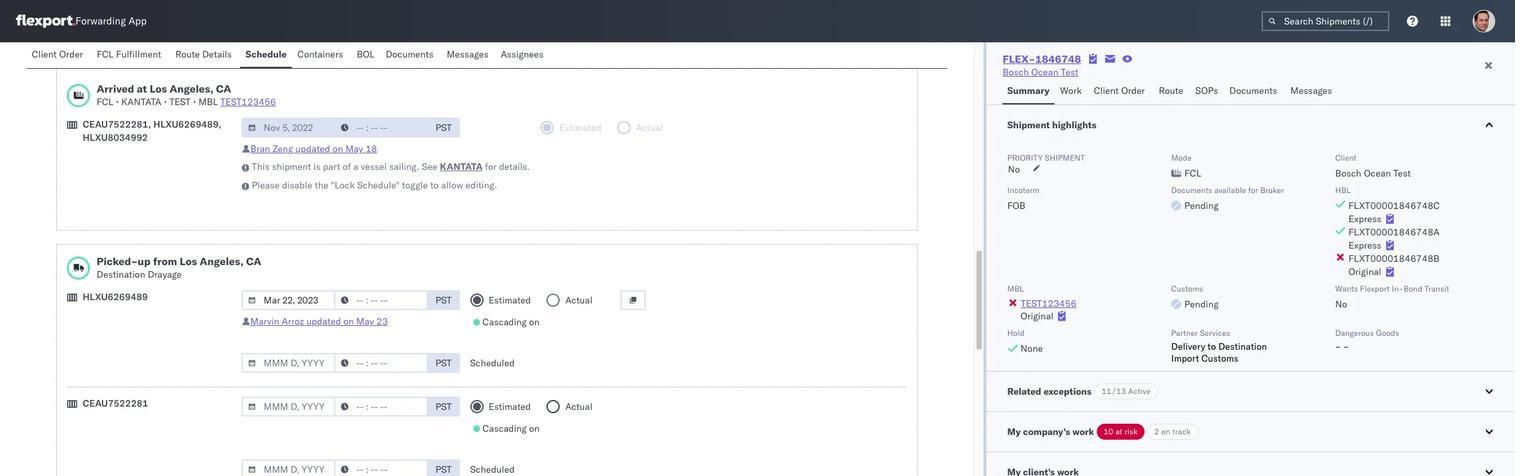Task type: locate. For each thing, give the bounding box(es) containing it.
updated
[[295, 143, 330, 155], [306, 316, 341, 327]]

destination
[[97, 269, 145, 281], [1218, 341, 1267, 353]]

1 horizontal spatial client order
[[1094, 85, 1145, 97]]

for left broker
[[1248, 185, 1258, 195]]

3 -- : -- -- text field from the top
[[334, 397, 428, 417]]

1 vertical spatial destination
[[1218, 341, 1267, 353]]

1 horizontal spatial bosch
[[1335, 167, 1361, 179]]

original up hold
[[1021, 310, 1053, 322]]

kantata down arrived
[[121, 96, 161, 108]]

scheduled
[[470, 357, 515, 369], [470, 464, 515, 476]]

1 horizontal spatial route
[[1159, 85, 1183, 97]]

pst for 2nd -- : -- -- text box
[[435, 357, 452, 369]]

client order down the flexport. image
[[32, 48, 83, 60]]

test inside bosch ocean test link
[[1061, 66, 1078, 78]]

estimated for ceau7522281
[[489, 401, 531, 413]]

0 vertical spatial test123456 button
[[220, 96, 276, 108]]

2 • from the left
[[164, 96, 167, 108]]

ocean down flex-1846748 link
[[1031, 66, 1058, 78]]

destination inside partner services delivery to destination import customs
[[1218, 341, 1267, 353]]

los down "fulfillment"
[[150, 82, 167, 95]]

mbl up hold
[[1007, 284, 1024, 294]]

3 pst from the top
[[435, 357, 452, 369]]

summary
[[1007, 85, 1049, 97]]

0 vertical spatial original
[[1348, 266, 1381, 278]]

1 vertical spatial client order button
[[1088, 79, 1153, 105]]

at
[[137, 82, 147, 95], [1115, 427, 1122, 437]]

2 mmm d, yyyy text field from the top
[[241, 353, 335, 373]]

arrived at los angeles, ca fcl • kantata • test • mbl test123456
[[97, 82, 276, 108]]

2 actual from the top
[[565, 401, 592, 413]]

1 horizontal spatial shipment
[[1045, 153, 1085, 163]]

containers button
[[292, 42, 351, 68]]

work button
[[1055, 79, 1088, 105]]

kantata up "allow"
[[440, 161, 483, 173]]

sops
[[1195, 85, 1218, 97]]

0 vertical spatial ca
[[216, 82, 231, 95]]

to left "allow"
[[430, 179, 439, 191]]

1 horizontal spatial los
[[180, 255, 197, 268]]

original
[[1348, 266, 1381, 278], [1021, 310, 1053, 322]]

0 vertical spatial ocean
[[1031, 66, 1058, 78]]

order left route button
[[1121, 85, 1145, 97]]

hlxu8034992
[[83, 132, 148, 144]]

order
[[59, 48, 83, 60], [1121, 85, 1145, 97]]

test up flxt00001846748c
[[1393, 167, 1411, 179]]

0 vertical spatial client order button
[[26, 42, 91, 68]]

1 vertical spatial ocean
[[1364, 167, 1391, 179]]

1 vertical spatial los
[[180, 255, 197, 268]]

• right test
[[193, 96, 196, 108]]

1 vertical spatial ca
[[246, 255, 261, 268]]

services
[[1200, 328, 1230, 338]]

2 cascading on from the top
[[483, 423, 540, 435]]

fcl for fcl
[[1184, 167, 1201, 179]]

5 pst from the top
[[435, 464, 452, 476]]

route left sops
[[1159, 85, 1183, 97]]

customs up partner
[[1171, 284, 1203, 294]]

no down wants
[[1335, 298, 1347, 310]]

1 vertical spatial cascading on
[[483, 423, 540, 435]]

1 vertical spatial scheduled
[[470, 464, 515, 476]]

ca inside picked-up from los angeles, ca destination drayage
[[246, 255, 261, 268]]

1 actual from the top
[[565, 294, 592, 306]]

no down priority
[[1008, 163, 1020, 175]]

1 • from the left
[[116, 96, 119, 108]]

bran zeng updated on may 18 button
[[250, 143, 377, 155]]

destination down picked-
[[97, 269, 145, 281]]

ocean up flxt00001846748c
[[1364, 167, 1391, 179]]

express
[[1348, 213, 1381, 225], [1348, 239, 1381, 251]]

work
[[1072, 426, 1094, 438]]

containers
[[297, 48, 343, 60]]

2 pst from the top
[[435, 294, 452, 306]]

express for flxt00001846748c
[[1348, 213, 1381, 225]]

updated right arroz
[[306, 316, 341, 327]]

angeles, up test
[[170, 82, 213, 95]]

customs down services
[[1201, 353, 1239, 365]]

2 horizontal spatial •
[[193, 96, 196, 108]]

sops button
[[1190, 79, 1224, 105]]

exceptions
[[1044, 386, 1092, 398]]

1 horizontal spatial at
[[1115, 427, 1122, 437]]

test123456 button up bran
[[220, 96, 276, 108]]

documents for documents available for broker
[[1171, 185, 1212, 195]]

1 horizontal spatial messages
[[1290, 85, 1332, 97]]

documents button right bol
[[380, 42, 441, 68]]

documents right bol "button"
[[386, 48, 433, 60]]

may left 23
[[356, 316, 374, 327]]

1 vertical spatial pending
[[1184, 298, 1219, 310]]

0 vertical spatial express
[[1348, 213, 1381, 225]]

bosch ocean test link
[[1003, 65, 1078, 79]]

test down 1846748 on the right
[[1061, 66, 1078, 78]]

mmm d, yyyy text field for 2nd -- : -- -- text box
[[241, 353, 335, 373]]

pst
[[435, 122, 452, 134], [435, 294, 452, 306], [435, 357, 452, 369], [435, 401, 452, 413], [435, 464, 452, 476]]

to inside partner services delivery to destination import customs
[[1208, 341, 1216, 353]]

active
[[1128, 386, 1151, 396]]

customs inside partner services delivery to destination import customs
[[1201, 353, 1239, 365]]

0 vertical spatial may
[[345, 143, 363, 155]]

ceau7522281, hlxu6269489, hlxu8034992
[[83, 118, 221, 144]]

related
[[1007, 386, 1041, 398]]

editing.
[[465, 179, 497, 191]]

at for arrived
[[137, 82, 147, 95]]

0 horizontal spatial messages button
[[441, 42, 495, 68]]

-- : -- -- text field
[[334, 290, 428, 310], [334, 353, 428, 373], [334, 397, 428, 417]]

order down forwarding app link
[[59, 48, 83, 60]]

route left details
[[175, 48, 200, 60]]

at inside arrived at los angeles, ca fcl • kantata • test • mbl test123456
[[137, 82, 147, 95]]

1 horizontal spatial to
[[1208, 341, 1216, 353]]

0 horizontal spatial kantata
[[121, 96, 161, 108]]

route inside button
[[1159, 85, 1183, 97]]

1 vertical spatial estimated
[[489, 401, 531, 413]]

-- : -- -- text field
[[334, 118, 428, 138], [334, 460, 428, 476]]

angeles, right from
[[200, 255, 244, 268]]

3 • from the left
[[193, 96, 196, 108]]

1 vertical spatial test123456 button
[[1021, 298, 1077, 310]]

pending up services
[[1184, 298, 1219, 310]]

0 vertical spatial estimated
[[489, 294, 531, 306]]

documents
[[386, 48, 433, 60], [1229, 85, 1277, 97], [1171, 185, 1212, 195]]

mode
[[1171, 153, 1192, 163]]

1 vertical spatial messages button
[[1285, 79, 1339, 105]]

2 horizontal spatial client
[[1335, 153, 1357, 163]]

client order
[[32, 48, 83, 60], [1094, 85, 1145, 97]]

test123456 up bran
[[220, 96, 276, 108]]

0 horizontal spatial ca
[[216, 82, 231, 95]]

0 vertical spatial actual
[[565, 294, 592, 306]]

updated for arroz
[[306, 316, 341, 327]]

0 vertical spatial -- : -- -- text field
[[334, 290, 428, 310]]

client right work button on the top right of the page
[[1094, 85, 1119, 97]]

0 vertical spatial -- : -- -- text field
[[334, 118, 428, 138]]

-- : -- -- text field for hlxu6269489
[[334, 290, 428, 310]]

route inside button
[[175, 48, 200, 60]]

mbl
[[198, 96, 218, 108], [1007, 284, 1024, 294]]

1 vertical spatial messages
[[1290, 85, 1332, 97]]

company's
[[1023, 426, 1070, 438]]

estimated
[[489, 294, 531, 306], [489, 401, 531, 413]]

client order button right work
[[1088, 79, 1153, 105]]

client up hbl
[[1335, 153, 1357, 163]]

fcl inside arrived at los angeles, ca fcl • kantata • test • mbl test123456
[[97, 96, 113, 108]]

los right from
[[180, 255, 197, 268]]

fcl down mode
[[1184, 167, 1201, 179]]

0 vertical spatial for
[[485, 161, 497, 173]]

1 vertical spatial no
[[1335, 298, 1347, 310]]

1 horizontal spatial order
[[1121, 85, 1145, 97]]

client down the flexport. image
[[32, 48, 57, 60]]

fcl fulfillment
[[97, 48, 161, 60]]

0 horizontal spatial to
[[430, 179, 439, 191]]

fcl left "fulfillment"
[[97, 48, 114, 60]]

2 horizontal spatial documents
[[1229, 85, 1277, 97]]

0 horizontal spatial client order
[[32, 48, 83, 60]]

to down services
[[1208, 341, 1216, 353]]

flex-1846748 link
[[1003, 52, 1081, 65]]

1 vertical spatial angeles,
[[200, 255, 244, 268]]

0 vertical spatial updated
[[295, 143, 330, 155]]

destination down services
[[1218, 341, 1267, 353]]

1 scheduled from the top
[[470, 357, 515, 369]]

3 mmm d, yyyy text field from the top
[[241, 397, 335, 417]]

fcl down arrived
[[97, 96, 113, 108]]

updated up is
[[295, 143, 330, 155]]

1 horizontal spatial client order button
[[1088, 79, 1153, 105]]

1 horizontal spatial destination
[[1218, 341, 1267, 353]]

1 - from the left
[[1335, 341, 1341, 353]]

MMM D, YYYY text field
[[241, 118, 335, 138], [241, 353, 335, 373], [241, 397, 335, 417], [241, 460, 335, 476]]

• left test
[[164, 96, 167, 108]]

on
[[333, 143, 343, 155], [343, 316, 354, 327], [529, 316, 540, 328], [529, 423, 540, 435], [1161, 427, 1170, 437]]

messages button
[[441, 42, 495, 68], [1285, 79, 1339, 105]]

may
[[345, 143, 363, 155], [356, 316, 374, 327]]

ceau7522281
[[83, 398, 148, 410]]

documents up shipment highlights button
[[1229, 85, 1277, 97]]

ca down details
[[216, 82, 231, 95]]

dangerous goods - -
[[1335, 328, 1399, 353]]

• down arrived
[[116, 96, 119, 108]]

1 horizontal spatial no
[[1335, 298, 1347, 310]]

1 vertical spatial bosch
[[1335, 167, 1361, 179]]

0 vertical spatial messages
[[447, 48, 488, 60]]

ceau7522281,
[[83, 118, 151, 130]]

flexport
[[1360, 284, 1390, 294]]

1 vertical spatial updated
[[306, 316, 341, 327]]

1 vertical spatial actual
[[565, 401, 592, 413]]

documents button
[[380, 42, 441, 68], [1224, 79, 1285, 105]]

-- : -- -- text field for ceau7522281
[[334, 397, 428, 417]]

test123456 up hold
[[1021, 298, 1076, 310]]

shipment down highlights
[[1045, 153, 1085, 163]]

bosch ocean test
[[1003, 66, 1078, 78]]

0 vertical spatial cascading
[[483, 316, 527, 328]]

for up editing.
[[485, 161, 497, 173]]

fcl fulfillment button
[[91, 42, 170, 68]]

1 vertical spatial to
[[1208, 341, 1216, 353]]

0 horizontal spatial shipment
[[272, 161, 311, 173]]

1 -- : -- -- text field from the top
[[334, 290, 428, 310]]

work
[[1060, 85, 1082, 97]]

1 vertical spatial at
[[1115, 427, 1122, 437]]

11/13
[[1102, 386, 1126, 396]]

1 cascading on from the top
[[483, 316, 540, 328]]

1 vertical spatial -- : -- -- text field
[[334, 353, 428, 373]]

partner services delivery to destination import customs
[[1171, 328, 1267, 365]]

0 horizontal spatial test123456
[[220, 96, 276, 108]]

express up flxt00001846748a
[[1348, 213, 1381, 225]]

documents button up shipment highlights button
[[1224, 79, 1285, 105]]

1 express from the top
[[1348, 213, 1381, 225]]

1 vertical spatial express
[[1348, 239, 1381, 251]]

2 cascading from the top
[[483, 423, 527, 435]]

kantata inside arrived at los angeles, ca fcl • kantata • test • mbl test123456
[[121, 96, 161, 108]]

0 vertical spatial bosch
[[1003, 66, 1029, 78]]

1 -- : -- -- text field from the top
[[334, 118, 428, 138]]

1 estimated from the top
[[489, 294, 531, 306]]

test123456 button up hold
[[1021, 298, 1077, 310]]

test
[[1061, 66, 1078, 78], [1393, 167, 1411, 179]]

0 horizontal spatial •
[[116, 96, 119, 108]]

0 vertical spatial los
[[150, 82, 167, 95]]

1 pending from the top
[[1184, 200, 1219, 212]]

incoterm
[[1007, 185, 1039, 195]]

no
[[1008, 163, 1020, 175], [1335, 298, 1347, 310]]

1 horizontal spatial for
[[1248, 185, 1258, 195]]

at for 10
[[1115, 427, 1122, 437]]

1 vertical spatial original
[[1021, 310, 1053, 322]]

2 -- : -- -- text field from the top
[[334, 460, 428, 476]]

1 pst from the top
[[435, 122, 452, 134]]

0 horizontal spatial test
[[1061, 66, 1078, 78]]

1 horizontal spatial ca
[[246, 255, 261, 268]]

partner
[[1171, 328, 1198, 338]]

original up flexport at the right bottom of the page
[[1348, 266, 1381, 278]]

bran
[[250, 143, 270, 155]]

0 vertical spatial fcl
[[97, 48, 114, 60]]

client order right work button on the top right of the page
[[1094, 85, 1145, 97]]

client bosch ocean test incoterm fob
[[1007, 153, 1411, 212]]

0 horizontal spatial los
[[150, 82, 167, 95]]

angeles, inside picked-up from los angeles, ca destination drayage
[[200, 255, 244, 268]]

mbl right test
[[198, 96, 218, 108]]

2 estimated from the top
[[489, 401, 531, 413]]

priority
[[1007, 153, 1043, 163]]

1 horizontal spatial ocean
[[1364, 167, 1391, 179]]

ca
[[216, 82, 231, 95], [246, 255, 261, 268]]

details
[[202, 48, 232, 60]]

1 horizontal spatial •
[[164, 96, 167, 108]]

details.
[[499, 161, 530, 173]]

pst for hlxu6269489's -- : -- -- text box
[[435, 294, 452, 306]]

0 vertical spatial route
[[175, 48, 200, 60]]

fcl inside fcl fulfillment button
[[97, 48, 114, 60]]

bosch
[[1003, 66, 1029, 78], [1335, 167, 1361, 179]]

zeng
[[273, 143, 293, 155]]

scheduled for hlxu6269489
[[470, 357, 515, 369]]

2 on track
[[1154, 427, 1191, 437]]

4 pst from the top
[[435, 401, 452, 413]]

0 horizontal spatial documents button
[[380, 42, 441, 68]]

4 mmm d, yyyy text field from the top
[[241, 460, 335, 476]]

0 vertical spatial documents
[[386, 48, 433, 60]]

shipment
[[1007, 119, 1050, 131]]

drayage
[[148, 269, 182, 281]]

documents available for broker
[[1171, 185, 1284, 195]]

2 vertical spatial fcl
[[1184, 167, 1201, 179]]

documents for the top documents button
[[386, 48, 433, 60]]

0 vertical spatial client
[[32, 48, 57, 60]]

los inside picked-up from los angeles, ca destination drayage
[[180, 255, 197, 268]]

bosch inside client bosch ocean test incoterm fob
[[1335, 167, 1361, 179]]

hold
[[1007, 328, 1024, 338]]

may left 18
[[345, 143, 363, 155]]

bosch down flex-
[[1003, 66, 1029, 78]]

documents down mode
[[1171, 185, 1212, 195]]

2 scheduled from the top
[[470, 464, 515, 476]]

MMM D, YYYY text field
[[241, 290, 335, 310]]

1 cascading from the top
[[483, 316, 527, 328]]

client order button down the flexport. image
[[26, 42, 91, 68]]

ocean
[[1031, 66, 1058, 78], [1364, 167, 1391, 179]]

0 horizontal spatial documents
[[386, 48, 433, 60]]

ca up mmm d, yyyy text box
[[246, 255, 261, 268]]

0 horizontal spatial messages
[[447, 48, 488, 60]]

ca inside arrived at los angeles, ca fcl • kantata • test • mbl test123456
[[216, 82, 231, 95]]

cascading
[[483, 316, 527, 328], [483, 423, 527, 435]]

0 vertical spatial test
[[1061, 66, 1078, 78]]

cascading on for hlxu6269489
[[483, 316, 540, 328]]

pending down documents available for broker
[[1184, 200, 1219, 212]]

1 vertical spatial -- : -- -- text field
[[334, 460, 428, 476]]

2 vertical spatial documents
[[1171, 185, 1212, 195]]

1 horizontal spatial test
[[1393, 167, 1411, 179]]

bosch up hbl
[[1335, 167, 1361, 179]]

vessel
[[361, 161, 387, 173]]

2 express from the top
[[1348, 239, 1381, 251]]

at right arrived
[[137, 82, 147, 95]]

1 vertical spatial for
[[1248, 185, 1258, 195]]

0 vertical spatial test123456
[[220, 96, 276, 108]]

1 vertical spatial cascading
[[483, 423, 527, 435]]

shipment up disable
[[272, 161, 311, 173]]

0 vertical spatial pending
[[1184, 200, 1219, 212]]

1 vertical spatial kantata
[[440, 161, 483, 173]]

client
[[32, 48, 57, 60], [1094, 85, 1119, 97], [1335, 153, 1357, 163]]

0 horizontal spatial mbl
[[198, 96, 218, 108]]

0 horizontal spatial -
[[1335, 341, 1341, 353]]

test123456
[[220, 96, 276, 108], [1021, 298, 1076, 310]]

0 horizontal spatial no
[[1008, 163, 1020, 175]]

express up flxt00001846748b
[[1348, 239, 1381, 251]]

related exceptions
[[1007, 386, 1092, 398]]

18
[[366, 143, 377, 155]]

part
[[323, 161, 340, 173]]

ocean inside bosch ocean test link
[[1031, 66, 1058, 78]]

1 horizontal spatial messages button
[[1285, 79, 1339, 105]]

wants
[[1335, 284, 1358, 294]]

2 pending from the top
[[1184, 298, 1219, 310]]

to
[[430, 179, 439, 191], [1208, 341, 1216, 353]]

1 vertical spatial test123456
[[1021, 298, 1076, 310]]

at right 10
[[1115, 427, 1122, 437]]



Task type: vqa. For each thing, say whether or not it's contained in the screenshot.
available
yes



Task type: describe. For each thing, give the bounding box(es) containing it.
test
[[169, 96, 191, 108]]

shipment for priority
[[1045, 153, 1085, 163]]

fcl for fcl fulfillment
[[97, 48, 114, 60]]

mbl inside arrived at los angeles, ca fcl • kantata • test • mbl test123456
[[198, 96, 218, 108]]

0 vertical spatial to
[[430, 179, 439, 191]]

broker
[[1260, 185, 1284, 195]]

10
[[1103, 427, 1113, 437]]

app
[[128, 15, 147, 27]]

of
[[343, 161, 351, 173]]

1 vertical spatial order
[[1121, 85, 1145, 97]]

ocean inside client bosch ocean test incoterm fob
[[1364, 167, 1391, 179]]

route for route
[[1159, 85, 1183, 97]]

cascading on for ceau7522281
[[483, 423, 540, 435]]

transit
[[1424, 284, 1449, 294]]

0 vertical spatial documents button
[[380, 42, 441, 68]]

this
[[252, 161, 270, 173]]

1846748
[[1035, 52, 1081, 65]]

actual for hlxu6269489
[[565, 294, 592, 306]]

kantata link
[[440, 160, 483, 173]]

cascading for hlxu6269489
[[483, 316, 527, 328]]

estimated for hlxu6269489
[[489, 294, 531, 306]]

bran zeng updated on may 18
[[250, 143, 377, 155]]

my
[[1007, 426, 1021, 438]]

forwarding
[[75, 15, 126, 27]]

my company's work
[[1007, 426, 1094, 438]]

client inside client bosch ocean test incoterm fob
[[1335, 153, 1357, 163]]

flexport. image
[[16, 15, 75, 28]]

messages for rightmost messages button
[[1290, 85, 1332, 97]]

please disable the "lock schedule" toggle to allow editing.
[[252, 179, 497, 191]]

1 horizontal spatial test123456
[[1021, 298, 1076, 310]]

marvin arroz updated on may 23
[[250, 316, 388, 327]]

mmm d, yyyy text field for first -- : -- -- text field from the bottom
[[241, 460, 335, 476]]

bond
[[1404, 284, 1422, 294]]

allow
[[441, 179, 463, 191]]

flxt00001846748c
[[1348, 200, 1440, 212]]

from
[[153, 255, 177, 268]]

available
[[1214, 185, 1246, 195]]

schedule
[[245, 48, 287, 60]]

"lock
[[331, 179, 355, 191]]

no inside wants flexport in-bond transit no
[[1335, 298, 1347, 310]]

messages for topmost messages button
[[447, 48, 488, 60]]

Search Shipments (/) text field
[[1262, 11, 1389, 31]]

updated for zeng
[[295, 143, 330, 155]]

is
[[313, 161, 321, 173]]

test inside client bosch ocean test incoterm fob
[[1393, 167, 1411, 179]]

route details button
[[170, 42, 240, 68]]

marvin arroz updated on may 23 button
[[250, 316, 388, 327]]

0 horizontal spatial for
[[485, 161, 497, 173]]

los inside arrived at los angeles, ca fcl • kantata • test • mbl test123456
[[150, 82, 167, 95]]

10 at risk
[[1103, 427, 1138, 437]]

route details
[[175, 48, 232, 60]]

bol button
[[351, 42, 380, 68]]

0 horizontal spatial client order button
[[26, 42, 91, 68]]

0 vertical spatial order
[[59, 48, 83, 60]]

shipment for this
[[272, 161, 311, 173]]

pst for ceau7522281 -- : -- -- text box
[[435, 401, 452, 413]]

highlights
[[1052, 119, 1096, 131]]

none
[[1021, 343, 1043, 355]]

bol
[[357, 48, 375, 60]]

0 vertical spatial messages button
[[441, 42, 495, 68]]

pending for documents available for broker
[[1184, 200, 1219, 212]]

1 horizontal spatial test123456 button
[[1021, 298, 1077, 310]]

0 vertical spatial client order
[[32, 48, 83, 60]]

fulfillment
[[116, 48, 161, 60]]

1 vertical spatial mbl
[[1007, 284, 1024, 294]]

1 mmm d, yyyy text field from the top
[[241, 118, 335, 138]]

23
[[376, 316, 388, 327]]

may for 18
[[345, 143, 363, 155]]

0 horizontal spatial original
[[1021, 310, 1053, 322]]

actual for ceau7522281
[[565, 401, 592, 413]]

2 - from the left
[[1343, 341, 1349, 353]]

shipment highlights button
[[986, 105, 1515, 145]]

disable
[[282, 179, 312, 191]]

destination inside picked-up from los angeles, ca destination drayage
[[97, 269, 145, 281]]

0 vertical spatial no
[[1008, 163, 1020, 175]]

hbl
[[1335, 185, 1351, 195]]

priority shipment
[[1007, 153, 1085, 163]]

flex-1846748
[[1003, 52, 1081, 65]]

documents for the bottommost documents button
[[1229, 85, 1277, 97]]

0 horizontal spatial bosch
[[1003, 66, 1029, 78]]

mmm d, yyyy text field for ceau7522281 -- : -- -- text box
[[241, 397, 335, 417]]

schedule button
[[240, 42, 292, 68]]

scheduled for ceau7522281
[[470, 464, 515, 476]]

1 horizontal spatial original
[[1348, 266, 1381, 278]]

fob
[[1007, 200, 1026, 212]]

cascading for ceau7522281
[[483, 423, 527, 435]]

may for 23
[[356, 316, 374, 327]]

2 -- : -- -- text field from the top
[[334, 353, 428, 373]]

risk
[[1124, 427, 1138, 437]]

this shipment is part of a vessel sailing. see kantata for details.
[[252, 161, 530, 173]]

shipment highlights
[[1007, 119, 1096, 131]]

pst for first -- : -- -- text field from the bottom
[[435, 464, 452, 476]]

pending for customs
[[1184, 298, 1219, 310]]

track
[[1172, 427, 1191, 437]]

forwarding app link
[[16, 15, 147, 28]]

1 vertical spatial client order
[[1094, 85, 1145, 97]]

summary button
[[1002, 79, 1055, 105]]

angeles, inside arrived at los angeles, ca fcl • kantata • test • mbl test123456
[[170, 82, 213, 95]]

picked-
[[97, 255, 138, 268]]

arrived
[[97, 82, 134, 95]]

test123456 inside arrived at los angeles, ca fcl • kantata • test • mbl test123456
[[220, 96, 276, 108]]

flxt00001846748a
[[1348, 226, 1440, 238]]

goods
[[1376, 328, 1399, 338]]

1 vertical spatial client
[[1094, 85, 1119, 97]]

0 vertical spatial customs
[[1171, 284, 1203, 294]]

route button
[[1153, 79, 1190, 105]]

see
[[422, 161, 437, 173]]

toggle
[[402, 179, 428, 191]]

route for route details
[[175, 48, 200, 60]]

assignees button
[[495, 42, 551, 68]]

picked-up from los angeles, ca destination drayage
[[97, 255, 261, 281]]

a
[[353, 161, 358, 173]]

1 vertical spatial documents button
[[1224, 79, 1285, 105]]

flxt00001846748b
[[1348, 253, 1439, 265]]

express for flxt00001846748a
[[1348, 239, 1381, 251]]

dangerous
[[1335, 328, 1374, 338]]

flex-
[[1003, 52, 1035, 65]]

in-
[[1392, 284, 1404, 294]]

the
[[315, 179, 328, 191]]

hlxu6269489,
[[153, 118, 221, 130]]

wants flexport in-bond transit no
[[1335, 284, 1449, 310]]

forwarding app
[[75, 15, 147, 27]]



